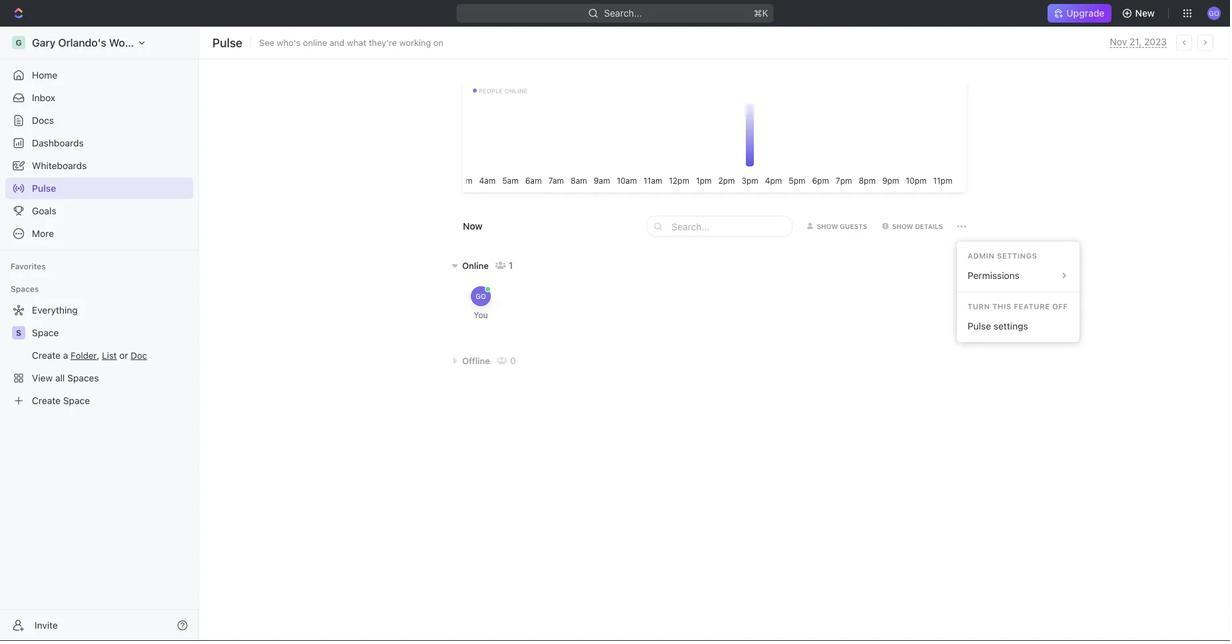 Task type: vqa. For each thing, say whether or not it's contained in the screenshot.
Home link
yes



Task type: describe. For each thing, give the bounding box(es) containing it.
pulse link
[[5, 178, 193, 199]]

docs
[[32, 115, 54, 126]]

8pm
[[859, 176, 876, 185]]

turn
[[968, 303, 991, 311]]

settings for admin settings
[[998, 252, 1038, 261]]

they're
[[369, 38, 397, 48]]

admin settings
[[968, 252, 1038, 261]]

new
[[1136, 8, 1155, 19]]

home link
[[5, 65, 193, 86]]

upgrade link
[[1048, 4, 1112, 23]]

admin
[[968, 252, 995, 261]]

pulse inside "button"
[[968, 321, 992, 332]]

4am 5am 6am 7am 8am 9am 10am 11am 12pm 1pm 2pm
[[479, 176, 735, 185]]

0
[[510, 355, 516, 366]]

whiteboards
[[32, 160, 87, 171]]

show for show guests
[[817, 223, 838, 231]]

goals
[[32, 206, 56, 217]]

invite
[[35, 620, 58, 631]]

details
[[916, 223, 943, 231]]

1
[[509, 260, 513, 271]]

now
[[463, 221, 483, 232]]

feature
[[1014, 303, 1050, 311]]

this
[[993, 303, 1012, 311]]

goals link
[[5, 201, 193, 222]]

dashboards
[[32, 138, 84, 149]]

6am
[[525, 176, 542, 185]]

s
[[16, 328, 21, 338]]

guests
[[840, 223, 868, 231]]

show guests
[[817, 223, 868, 231]]

pulse settings
[[968, 321, 1029, 332]]

whiteboards link
[[5, 155, 193, 177]]

10pm
[[906, 176, 927, 185]]

and
[[330, 38, 345, 48]]

settings for pulse settings
[[994, 321, 1029, 332]]

favorites button
[[5, 259, 51, 275]]

new button
[[1117, 3, 1163, 24]]

11pm
[[934, 176, 953, 185]]

0 vertical spatial online
[[303, 38, 327, 48]]

3pm
[[742, 176, 759, 185]]

pulse settings button
[[963, 316, 1075, 337]]

9pm
[[883, 176, 900, 185]]

working
[[399, 38, 431, 48]]

inbox link
[[5, 87, 193, 109]]

upgrade
[[1067, 8, 1105, 19]]



Task type: locate. For each thing, give the bounding box(es) containing it.
pulse left see
[[213, 35, 243, 50]]

show details
[[892, 223, 943, 231]]

show
[[817, 223, 838, 231], [892, 223, 914, 231]]

on
[[434, 38, 444, 48]]

dashboards link
[[5, 133, 193, 154]]

1 vertical spatial online
[[505, 87, 528, 94]]

12pm
[[669, 176, 690, 185]]

search...
[[604, 8, 642, 19]]

1 show from the left
[[817, 223, 838, 231]]

7pm
[[836, 176, 853, 185]]

settings up permissions dropdown button
[[998, 252, 1038, 261]]

5am
[[503, 176, 519, 185]]

0 vertical spatial pulse
[[213, 35, 243, 50]]

permissions
[[968, 270, 1020, 281]]

show for show details
[[892, 223, 914, 231]]

4pm 5pm 6pm 7pm 8pm 9pm 10pm 11pm
[[765, 176, 953, 185]]

online
[[303, 38, 327, 48], [505, 87, 528, 94]]

show left "details"
[[892, 223, 914, 231]]

space
[[32, 327, 59, 338]]

1pm
[[696, 176, 712, 185]]

turn this feature off
[[968, 303, 1068, 311]]

8am
[[571, 176, 587, 185]]

6pm
[[813, 176, 829, 185]]

4pm
[[765, 176, 782, 185]]

3am
[[456, 176, 473, 185]]

space link
[[32, 322, 191, 344]]

online right 'people' at the top left of page
[[505, 87, 528, 94]]

people
[[479, 87, 503, 94]]

permissions button
[[963, 265, 1075, 287]]

favorites
[[11, 262, 46, 271]]

online
[[462, 261, 489, 271]]

what
[[347, 38, 367, 48]]

settings
[[998, 252, 1038, 261], [994, 321, 1029, 332]]

2 show from the left
[[892, 223, 914, 231]]

2 vertical spatial pulse
[[968, 321, 992, 332]]

people online
[[479, 87, 528, 94]]

1 horizontal spatial pulse
[[213, 35, 243, 50]]

pulse down turn on the right of the page
[[968, 321, 992, 332]]

see who's online and what they're working on
[[259, 38, 444, 48]]

2 horizontal spatial pulse
[[968, 321, 992, 332]]

who's
[[277, 38, 301, 48]]

1 vertical spatial settings
[[994, 321, 1029, 332]]

7am
[[549, 176, 564, 185]]

spaces
[[11, 285, 39, 294]]

⌘k
[[754, 8, 769, 19]]

pulse
[[213, 35, 243, 50], [32, 183, 56, 194], [968, 321, 992, 332]]

2pm
[[719, 176, 735, 185]]

off
[[1053, 303, 1068, 311]]

4am
[[479, 176, 496, 185]]

1 horizontal spatial online
[[505, 87, 528, 94]]

offline
[[462, 356, 490, 366]]

5pm
[[789, 176, 806, 185]]

settings down turn this feature off
[[994, 321, 1029, 332]]

0 horizontal spatial show
[[817, 223, 838, 231]]

pulse up goals
[[32, 183, 56, 194]]

home
[[32, 70, 57, 81]]

show left 'guests'
[[817, 223, 838, 231]]

sidebar navigation
[[0, 27, 199, 642]]

1 horizontal spatial show
[[892, 223, 914, 231]]

inbox
[[32, 92, 55, 103]]

9am
[[594, 176, 610, 185]]

online left and
[[303, 38, 327, 48]]

see
[[259, 38, 275, 48]]

11am
[[644, 176, 663, 185]]

0 horizontal spatial pulse
[[32, 183, 56, 194]]

0 vertical spatial settings
[[998, 252, 1038, 261]]

10am
[[617, 176, 637, 185]]

space, , element
[[12, 326, 25, 340]]

pulse inside sidebar navigation
[[32, 183, 56, 194]]

1 vertical spatial pulse
[[32, 183, 56, 194]]

Search... text field
[[672, 217, 789, 237]]

settings inside "button"
[[994, 321, 1029, 332]]

docs link
[[5, 110, 193, 131]]

0 horizontal spatial online
[[303, 38, 327, 48]]



